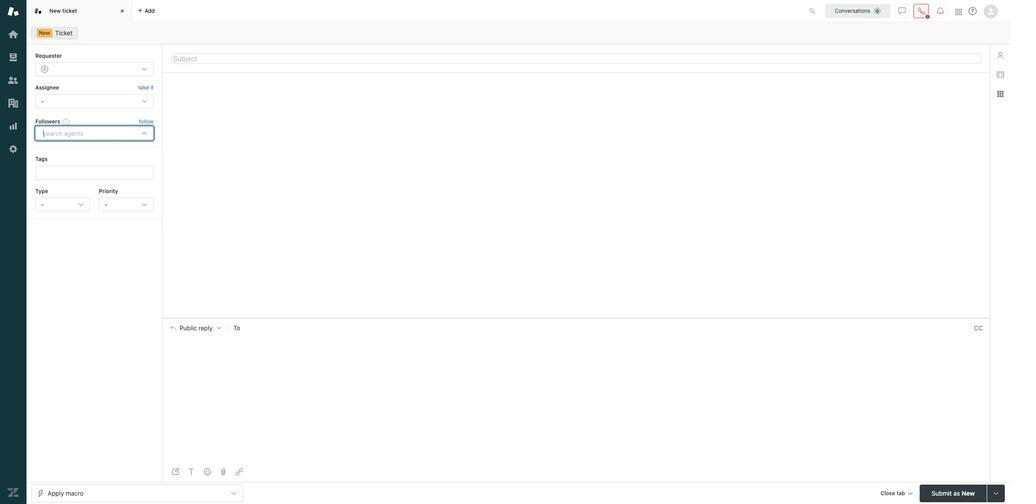 Task type: locate. For each thing, give the bounding box(es) containing it.
0 horizontal spatial - button
[[35, 198, 90, 212]]

new inside secondary element
[[39, 30, 50, 36]]

new left "ticket"
[[39, 30, 50, 36]]

2 vertical spatial new
[[962, 490, 975, 497]]

customers image
[[8, 75, 19, 86]]

it
[[150, 84, 154, 91]]

- for priority
[[105, 201, 107, 208]]

views image
[[8, 52, 19, 63]]

close
[[881, 490, 895, 497]]

apply macro
[[48, 490, 83, 497]]

new right 'as'
[[962, 490, 975, 497]]

as
[[953, 490, 960, 497]]

knowledge image
[[997, 71, 1004, 78]]

new ticket tab
[[26, 0, 132, 22]]

zendesk products image
[[955, 9, 962, 15]]

Followers field
[[42, 129, 135, 138]]

zendesk image
[[8, 487, 19, 499]]

- down assignee
[[41, 97, 44, 105]]

public reply button
[[163, 319, 228, 338]]

notifications image
[[937, 7, 944, 14]]

close tab button
[[877, 485, 916, 504]]

- button
[[35, 198, 90, 212], [99, 198, 154, 212]]

get started image
[[8, 29, 19, 40]]

2 - button from the left
[[99, 198, 154, 212]]

reporting image
[[8, 120, 19, 132]]

- button for type
[[35, 198, 90, 212]]

secondary element
[[26, 24, 1011, 42]]

add
[[145, 7, 155, 14]]

new left ticket
[[49, 7, 61, 14]]

apps image
[[997, 90, 1004, 98]]

new
[[49, 7, 61, 14], [39, 30, 50, 36], [962, 490, 975, 497]]

tabs tab list
[[26, 0, 800, 22]]

close image
[[118, 7, 127, 15]]

followers element
[[35, 126, 154, 140]]

1 - button from the left
[[35, 198, 90, 212]]

organizations image
[[8, 98, 19, 109]]

0 vertical spatial new
[[49, 7, 61, 14]]

- for type
[[41, 201, 44, 208]]

- button down type
[[35, 198, 90, 212]]

close tab
[[881, 490, 905, 497]]

followers
[[35, 118, 60, 125]]

new inside tab
[[49, 7, 61, 14]]

to
[[233, 324, 240, 332]]

-
[[41, 97, 44, 105], [41, 201, 44, 208], [105, 201, 107, 208]]

follow button
[[139, 118, 154, 126]]

- down priority
[[105, 201, 107, 208]]

- down type
[[41, 201, 44, 208]]

take it button
[[138, 84, 154, 93]]

displays possible ticket submission types image
[[992, 490, 1000, 497]]

1 horizontal spatial - button
[[99, 198, 154, 212]]

button displays agent's chat status as invisible. image
[[898, 7, 906, 14]]

new for new
[[39, 30, 50, 36]]

submit as new
[[932, 490, 975, 497]]

- button down priority
[[99, 198, 154, 212]]

1 vertical spatial new
[[39, 30, 50, 36]]



Task type: describe. For each thing, give the bounding box(es) containing it.
assignee
[[35, 84, 59, 91]]

requester
[[35, 53, 62, 59]]

public
[[180, 325, 197, 332]]

- button for priority
[[99, 198, 154, 212]]

tags
[[35, 156, 48, 162]]

add button
[[132, 0, 160, 22]]

- inside assignee element
[[41, 97, 44, 105]]

zendesk support image
[[8, 6, 19, 17]]

get help image
[[969, 7, 977, 15]]

reply
[[199, 325, 213, 332]]

new for new ticket
[[49, 7, 61, 14]]

cc button
[[974, 324, 983, 332]]

ticket
[[62, 7, 77, 14]]

submit
[[932, 490, 952, 497]]

new ticket
[[49, 7, 77, 14]]

Subject field
[[171, 53, 981, 64]]

tab
[[897, 490, 905, 497]]

format text image
[[188, 469, 195, 476]]

customer context image
[[997, 52, 1004, 59]]

assignee element
[[35, 94, 154, 108]]

follow
[[139, 118, 154, 125]]

minimize composer image
[[573, 315, 580, 322]]

priority
[[99, 188, 118, 194]]

add link (cmd k) image
[[236, 469, 243, 476]]

add attachment image
[[220, 469, 227, 476]]

ticket
[[55, 29, 72, 37]]

take
[[138, 84, 149, 91]]

admin image
[[8, 143, 19, 155]]

apply
[[48, 490, 64, 497]]

take it
[[138, 84, 154, 91]]

insert emojis image
[[204, 469, 211, 476]]

conversations
[[835, 7, 870, 14]]

macro
[[66, 490, 83, 497]]

info on adding followers image
[[63, 118, 70, 125]]

main element
[[0, 0, 26, 504]]

public reply
[[180, 325, 213, 332]]

conversations button
[[825, 4, 891, 18]]

type
[[35, 188, 48, 194]]

draft mode image
[[172, 469, 179, 476]]

requester element
[[35, 62, 154, 77]]

cc
[[974, 324, 983, 332]]



Task type: vqa. For each thing, say whether or not it's contained in the screenshot.
2nd Close icon from the right
no



